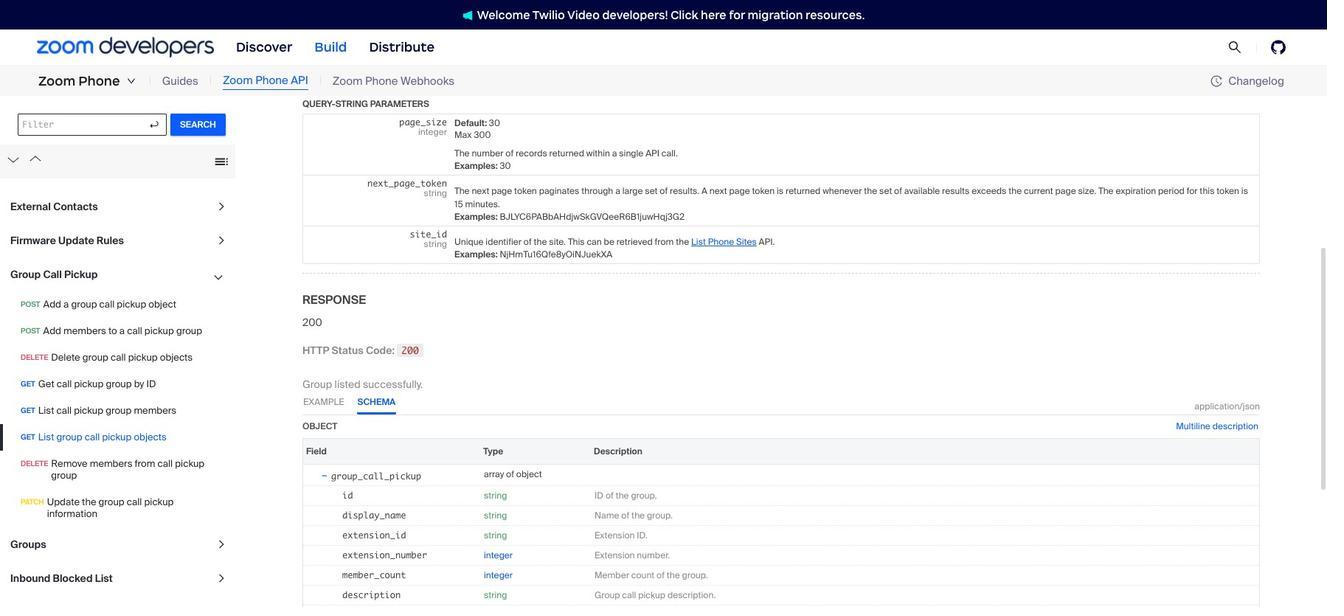 Task type: locate. For each thing, give the bounding box(es) containing it.
github image
[[1271, 40, 1286, 55], [1271, 40, 1286, 55]]

object
[[303, 420, 337, 432], [516, 468, 542, 480]]

welcome twilio video developers! click here for migration resources. link
[[448, 7, 880, 23]]

1 phone from the left
[[78, 73, 120, 89]]

history image
[[1211, 75, 1223, 87]]

status
[[332, 344, 364, 357]]

guides link
[[162, 73, 198, 89]]

notification image
[[462, 10, 477, 20], [462, 10, 473, 20]]

multiline description
[[1176, 420, 1259, 432]]

0 horizontal spatial phone
[[78, 73, 120, 89]]

1 horizontal spatial phone
[[255, 73, 288, 88]]

object down group
[[303, 420, 337, 432]]

1 vertical spatial 200
[[402, 344, 419, 356]]

phone
[[78, 73, 120, 89], [255, 73, 288, 88], [365, 74, 398, 88]]

1 horizontal spatial 200
[[402, 344, 419, 356]]

query-
[[303, 98, 335, 110]]

zoom for zoom phone api
[[223, 73, 253, 88]]

request
[[303, 57, 357, 72]]

200 right code:
[[402, 344, 419, 356]]

group listed successfully.
[[303, 378, 423, 391]]

200 inside http status code: 200
[[402, 344, 419, 356]]

guides
[[162, 74, 198, 88]]

phone left api
[[255, 73, 288, 88]]

phone left down image
[[78, 73, 120, 89]]

query-string parameters
[[303, 98, 429, 110]]

200
[[303, 316, 322, 329], [402, 344, 419, 356]]

phone up query-string parameters
[[365, 74, 398, 88]]

1 integer from the top
[[484, 549, 513, 561]]

successfully.
[[363, 378, 423, 391]]

1 vertical spatial object
[[516, 468, 542, 480]]

2 horizontal spatial phone
[[365, 74, 398, 88]]

zoom for zoom phone webhooks
[[333, 74, 363, 88]]

response
[[303, 292, 366, 307]]

0 vertical spatial integer
[[484, 549, 513, 561]]

changelog
[[1229, 73, 1285, 88]]

webhooks
[[401, 74, 455, 88]]

zoom phone api link
[[223, 72, 308, 90]]

zoom inside zoom phone api link
[[223, 73, 253, 88]]

parameters
[[370, 98, 429, 110]]

resources.
[[806, 8, 865, 22]]

2 horizontal spatial zoom
[[333, 74, 363, 88]]

object right of
[[516, 468, 542, 480]]

developers!
[[602, 8, 668, 22]]

changelog link
[[1211, 73, 1285, 88]]

3 phone from the left
[[365, 74, 398, 88]]

2 phone from the left
[[255, 73, 288, 88]]

0 horizontal spatial zoom
[[38, 73, 75, 89]]

down image
[[127, 77, 136, 86]]

1 zoom from the left
[[38, 73, 75, 89]]

migration
[[748, 8, 803, 22]]

welcome
[[477, 8, 530, 22]]

phone for zoom phone api
[[255, 73, 288, 88]]

group
[[303, 378, 332, 391]]

history image
[[1211, 75, 1229, 87]]

1 horizontal spatial zoom
[[223, 73, 253, 88]]

1 vertical spatial integer
[[484, 569, 513, 581]]

3 zoom from the left
[[333, 74, 363, 88]]

2 zoom from the left
[[223, 73, 253, 88]]

multiline
[[1176, 420, 1211, 432]]

0 vertical spatial 200
[[303, 316, 322, 329]]

1 horizontal spatial object
[[516, 468, 542, 480]]

200 up http
[[303, 316, 322, 329]]

api
[[291, 73, 308, 88]]

of
[[506, 468, 514, 480]]

0 horizontal spatial 200
[[303, 316, 322, 329]]

phone for zoom phone
[[78, 73, 120, 89]]

twilio
[[533, 8, 565, 22]]

zoom inside zoom phone webhooks link
[[333, 74, 363, 88]]

zoom for zoom phone
[[38, 73, 75, 89]]

search image
[[1228, 40, 1242, 54], [1228, 40, 1242, 54]]

0 vertical spatial object
[[303, 420, 337, 432]]

zoom phone webhooks
[[333, 74, 455, 88]]

zoom phone
[[38, 73, 120, 89]]

zoom
[[38, 73, 75, 89], [223, 73, 253, 88], [333, 74, 363, 88]]

string
[[484, 490, 507, 502], [484, 510, 507, 521], [484, 530, 507, 541], [484, 589, 507, 601]]

2 integer from the top
[[484, 569, 513, 581]]

integer
[[484, 549, 513, 561], [484, 569, 513, 581]]



Task type: describe. For each thing, give the bounding box(es) containing it.
3 string from the top
[[484, 530, 507, 541]]

array
[[484, 468, 504, 480]]

listed
[[335, 378, 361, 391]]

2 string from the top
[[484, 510, 507, 521]]

video
[[567, 8, 600, 22]]

0 horizontal spatial object
[[303, 420, 337, 432]]

zoom phone api
[[223, 73, 308, 88]]

click
[[671, 8, 698, 22]]

http status code: 200
[[303, 344, 419, 357]]

here
[[701, 8, 727, 22]]

http
[[303, 344, 329, 357]]

4 string from the top
[[484, 589, 507, 601]]

1 string from the top
[[484, 490, 507, 502]]

welcome twilio video developers! click here for migration resources.
[[477, 8, 865, 22]]

description
[[1213, 420, 1259, 432]]

string
[[335, 98, 368, 110]]

array of object
[[484, 468, 542, 480]]

zoom phone webhooks link
[[333, 73, 455, 89]]

for
[[729, 8, 745, 22]]

code:
[[366, 344, 395, 357]]

zoom developer logo image
[[37, 37, 214, 57]]

phone for zoom phone webhooks
[[365, 74, 398, 88]]

type
[[483, 445, 503, 457]]



Task type: vqa. For each thing, say whether or not it's contained in the screenshot.
of
yes



